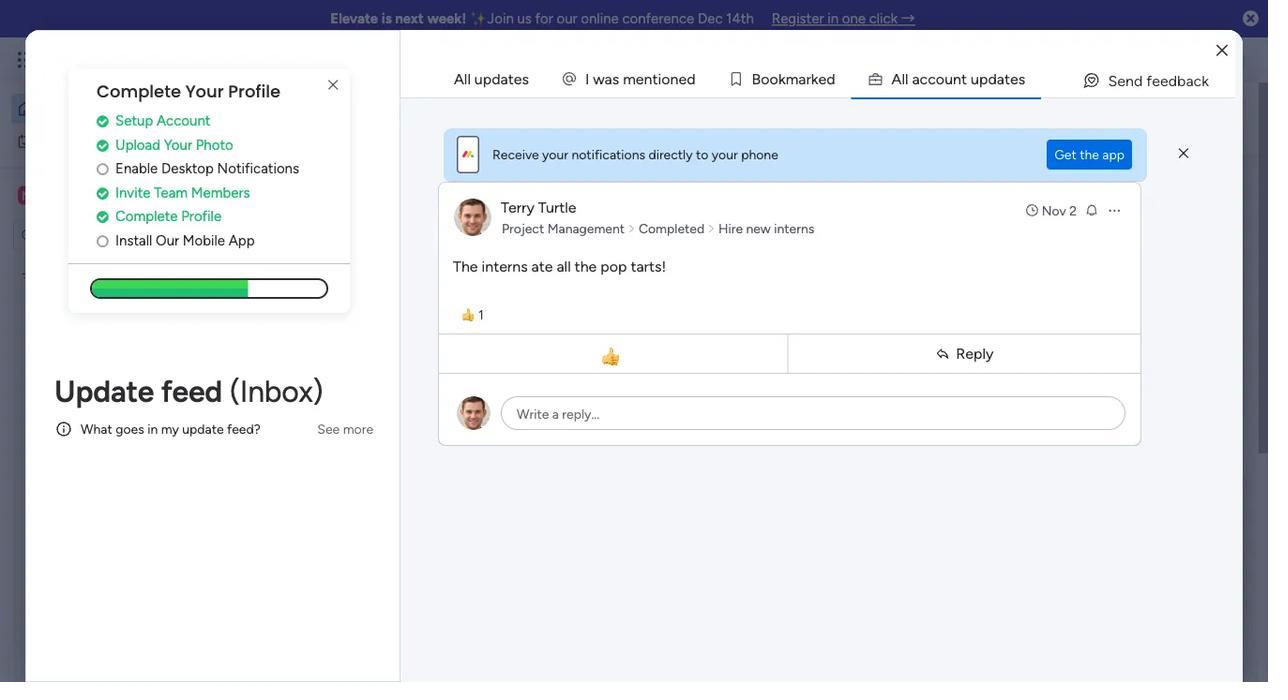 Task type: describe. For each thing, give the bounding box(es) containing it.
1 n from the left
[[644, 70, 652, 88]]

project management link
[[499, 220, 628, 238]]

tarts!
[[631, 258, 666, 275]]

updates
[[475, 70, 529, 88]]

b
[[752, 70, 761, 88]]

new
[[746, 221, 771, 237]]

i w a s m e n t i o n e d
[[585, 70, 696, 88]]

see more
[[317, 421, 373, 437]]

send feedback button
[[1075, 66, 1217, 96]]

2 vertical spatial project management
[[341, 381, 485, 399]]

phone
[[741, 147, 778, 163]]

terry!
[[368, 89, 401, 105]]

circle o image for install our mobile app link associated with the right enable desktop notifications link
[[987, 333, 999, 347]]

reminder image
[[1084, 203, 1099, 218]]

0 horizontal spatial desktop
[[161, 160, 214, 177]]

1 horizontal spatial feed
[[377, 485, 412, 505]]

1 vertical spatial setup
[[1006, 212, 1043, 229]]

invite team members link
[[97, 182, 350, 203]]

quickly
[[267, 108, 318, 126]]

0 horizontal spatial enable
[[115, 160, 158, 177]]

is
[[382, 10, 392, 27]]

week!
[[427, 10, 466, 27]]

management inside "link"
[[548, 221, 625, 237]]

conference
[[622, 10, 694, 27]]

access
[[322, 108, 368, 126]]

1 s from the left
[[612, 70, 619, 88]]

completed
[[639, 221, 705, 237]]

goes
[[116, 421, 144, 437]]

slider arrow image
[[707, 220, 716, 238]]

p
[[979, 70, 988, 88]]

all
[[557, 258, 571, 275]]

setup account link for the right enable desktop notifications link
[[1006, 210, 1240, 231]]

1 vertical spatial update feed (inbox)
[[316, 485, 472, 505]]

circle o image for topmost enable desktop notifications link install our mobile app link
[[97, 234, 109, 248]]

0 vertical spatial lottie animation element
[[580, 83, 1107, 154]]

all updates
[[454, 70, 529, 88]]

0 vertical spatial account
[[157, 112, 211, 129]]

see for see more
[[317, 421, 340, 437]]

v2 user feedback image
[[1006, 107, 1020, 128]]

notifications
[[572, 147, 645, 163]]

my
[[161, 421, 179, 437]]

reply button
[[792, 339, 1137, 370]]

slider arrow image
[[628, 220, 636, 238]]

a right i
[[605, 70, 612, 88]]

d for i w a s m e n t i o n e d
[[687, 70, 696, 88]]

my workspaces
[[316, 549, 437, 569]]

workspace for main workspace
[[80, 187, 154, 205]]

monday work management
[[83, 49, 291, 70]]

get the app button
[[1047, 140, 1132, 170]]

upload
[[115, 136, 160, 153]]

1 vertical spatial interns
[[482, 258, 528, 275]]

d for a l l a c c o u n t u p d a t e s
[[988, 70, 997, 88]]

main for main workspace
[[43, 187, 76, 205]]

mobile for circle o image corresponding to install our mobile app link associated with the right enable desktop notifications link
[[1073, 331, 1115, 348]]

1 vertical spatial enable
[[1006, 260, 1048, 277]]

work inside my work button
[[63, 133, 91, 149]]

0 horizontal spatial feed
[[161, 374, 222, 410]]

our
[[557, 10, 577, 27]]

home
[[43, 101, 79, 117]]

install our mobile app link for the right enable desktop notifications link
[[987, 330, 1240, 351]]

public board image
[[313, 380, 334, 401]]

14th
[[726, 10, 754, 27]]

upload your photo
[[115, 136, 233, 153]]

0 horizontal spatial in
[[147, 421, 158, 437]]

us
[[517, 10, 532, 27]]

1 horizontal spatial notifications
[[1107, 260, 1189, 277]]

dec
[[698, 10, 723, 27]]

remove from favorites image
[[531, 380, 550, 399]]

online
[[581, 10, 619, 27]]

complete profile link
[[97, 206, 350, 227]]

hire new interns link
[[716, 220, 817, 238]]

1 k from the left
[[779, 70, 786, 88]]

0 vertical spatial profile
[[228, 80, 281, 104]]

check circle image for setup account
[[97, 114, 109, 128]]

your for quickly
[[372, 108, 402, 126]]

good afternoon, terry! quickly access your recent boards, inbox and workspaces
[[267, 89, 544, 147]]

to
[[696, 147, 709, 163]]

nov 2 link
[[1025, 201, 1077, 220]]

see plans button
[[303, 46, 393, 74]]

afternoon,
[[303, 89, 364, 105]]

pop
[[601, 258, 627, 275]]

your for check circle image in the upload your photo link
[[164, 136, 192, 153]]

a right "a"
[[912, 70, 920, 88]]

boards,
[[453, 108, 503, 126]]

0 horizontal spatial complete your profile
[[97, 80, 281, 104]]

nov
[[1042, 203, 1066, 219]]

feedback for give
[[1028, 120, 1086, 136]]

0 vertical spatial setup account
[[115, 112, 211, 129]]

all updates link
[[439, 61, 544, 97]]

→
[[901, 10, 915, 27]]

project management inside list box
[[44, 271, 167, 287]]

project inside list box
[[44, 271, 86, 287]]

turtle
[[538, 198, 576, 216]]

2 o from the left
[[761, 70, 770, 88]]

invite
[[115, 184, 151, 201]]

3 t from the left
[[1005, 70, 1010, 88]]

recent
[[406, 108, 450, 126]]

v2 bolt switch image
[[1120, 107, 1131, 128]]

1 vertical spatial desktop
[[1051, 260, 1104, 277]]

the
[[453, 258, 478, 275]]

hire
[[718, 221, 743, 237]]

write
[[517, 407, 549, 423]]

0 horizontal spatial lottie animation element
[[0, 493, 239, 683]]

register
[[772, 10, 824, 27]]

complete for dapulse x slim image
[[97, 80, 181, 104]]

check circle image for complete profile
[[97, 210, 109, 224]]

0 vertical spatial setup
[[115, 112, 153, 129]]

recently visited
[[316, 191, 441, 212]]

install for circle o image for topmost enable desktop notifications link install our mobile app link
[[115, 232, 152, 249]]

workspace image
[[18, 185, 37, 206]]

next
[[395, 10, 424, 27]]

recently
[[316, 191, 385, 212]]

m for a
[[786, 70, 799, 88]]

0 vertical spatial enable desktop notifications
[[115, 160, 299, 177]]

app
[[1103, 147, 1125, 163]]

feed?
[[227, 421, 261, 437]]

3 n from the left
[[953, 70, 962, 88]]

terry
[[501, 198, 535, 216]]

members
[[191, 184, 250, 201]]

a right b at the top right of page
[[799, 70, 806, 88]]

2 k from the left
[[811, 70, 818, 88]]

4 o from the left
[[936, 70, 945, 88]]

project management inside "link"
[[502, 221, 625, 237]]

tab list containing all updates
[[438, 60, 1235, 98]]

quick search
[[1136, 109, 1225, 127]]

main workspace
[[43, 187, 154, 205]]

1 horizontal spatial enable desktop notifications link
[[1006, 258, 1240, 279]]

a right p
[[997, 70, 1005, 88]]

1 horizontal spatial your
[[542, 147, 568, 163]]

2 d from the left
[[827, 70, 835, 88]]

good
[[267, 89, 300, 105]]

plans
[[354, 52, 385, 68]]

2 n from the left
[[670, 70, 679, 88]]

lottie animation image
[[0, 493, 239, 683]]

work right monday at the left top
[[152, 49, 185, 70]]

visited
[[389, 191, 441, 212]]

0 vertical spatial update feed (inbox)
[[54, 374, 323, 410]]

0 vertical spatial management
[[189, 49, 291, 70]]

my work button
[[11, 126, 202, 156]]

0 vertical spatial (inbox)
[[229, 374, 323, 410]]

0 vertical spatial interns
[[774, 221, 814, 237]]

1 vertical spatial management
[[369, 412, 446, 428]]

app for the right enable desktop notifications link
[[1119, 331, 1145, 348]]

0 horizontal spatial notifications
[[217, 160, 299, 177]]

terry turtle image
[[1216, 45, 1246, 75]]

1 horizontal spatial account
[[1047, 212, 1101, 229]]

1 vertical spatial enable desktop notifications
[[1006, 260, 1189, 277]]

completed link
[[636, 220, 707, 238]]

2 t from the left
[[962, 70, 967, 88]]

2 vertical spatial your
[[1066, 181, 1101, 201]]

m
[[22, 188, 33, 204]]

2 vertical spatial management
[[394, 381, 485, 399]]

elevate is next week! ✨ join us for our online conference dec 14th
[[331, 10, 754, 27]]

workspace for main workspace work management
[[419, 605, 501, 625]]

1 button
[[454, 304, 491, 326]]

1 horizontal spatial (inbox)
[[416, 485, 472, 505]]

our for circle o image corresponding to install our mobile app link associated with the right enable desktop notifications link
[[1046, 331, 1069, 348]]



Task type: locate. For each thing, give the bounding box(es) containing it.
feedback inside button
[[1147, 72, 1209, 90]]

s right p
[[1018, 70, 1025, 88]]

and
[[267, 129, 292, 147]]

send
[[1108, 72, 1143, 90]]

circle o image for topmost enable desktop notifications link
[[97, 162, 109, 176]]

1 horizontal spatial our
[[1046, 331, 1069, 348]]

0 horizontal spatial t
[[652, 70, 658, 88]]

click
[[869, 10, 898, 27]]

profile up 'quickly'
[[228, 80, 281, 104]]

options image
[[1107, 203, 1122, 218]]

0 vertical spatial desktop
[[161, 160, 214, 177]]

templates image image
[[976, 443, 1223, 572]]

check circle image left upload
[[97, 138, 109, 152]]

n left p
[[953, 70, 962, 88]]

check circle image
[[97, 138, 109, 152], [97, 186, 109, 200]]

o down conference
[[662, 70, 670, 88]]

1 horizontal spatial complete your profile
[[987, 181, 1154, 201]]

(inbox)
[[229, 374, 323, 410], [416, 485, 472, 505]]

0 horizontal spatial main
[[43, 187, 76, 205]]

setup account
[[115, 112, 211, 129], [1006, 212, 1101, 229]]

work down my workspaces
[[401, 631, 431, 648]]

install our mobile app link
[[97, 230, 350, 251], [987, 330, 1240, 351]]

4 e from the left
[[1010, 70, 1018, 88]]

1 vertical spatial workspace
[[492, 412, 555, 428]]

interns right new at the right of the page
[[774, 221, 814, 237]]

1 o from the left
[[662, 70, 670, 88]]

1 horizontal spatial in
[[828, 10, 839, 27]]

notifications down options image
[[1107, 260, 1189, 277]]

1 vertical spatial setup account link
[[1006, 210, 1240, 231]]

0 vertical spatial your
[[185, 80, 224, 104]]

0 vertical spatial our
[[156, 232, 179, 249]]

feed
[[161, 374, 222, 410], [377, 485, 412, 505]]

tab list
[[438, 60, 1235, 98]]

update down see more button
[[316, 485, 373, 505]]

c
[[920, 70, 928, 88], [928, 70, 936, 88]]

complete down monday at the left top
[[97, 80, 181, 104]]

all
[[454, 70, 471, 88]]

1 horizontal spatial lottie animation element
[[580, 83, 1107, 154]]

e right p
[[1010, 70, 1018, 88]]

main right >
[[461, 412, 489, 428]]

project inside "link"
[[502, 221, 544, 237]]

1 c from the left
[[920, 70, 928, 88]]

app for topmost enable desktop notifications link
[[229, 232, 255, 249]]

1 e from the left
[[636, 70, 644, 88]]

0 horizontal spatial enable desktop notifications
[[115, 160, 299, 177]]

complete your profile down 'monday work management' at the top
[[97, 80, 281, 104]]

feedback for send
[[1147, 72, 1209, 90]]

1 check circle image from the top
[[97, 114, 109, 128]]

in left one
[[828, 10, 839, 27]]

send feedback
[[1108, 72, 1209, 90]]

2 check circle image from the top
[[97, 210, 109, 224]]

t right w
[[652, 70, 658, 88]]

the right all
[[575, 258, 597, 275]]

1 horizontal spatial k
[[811, 70, 818, 88]]

join
[[487, 10, 514, 27]]

setup account link up upload your photo link
[[97, 111, 350, 132]]

0 horizontal spatial enable desktop notifications link
[[97, 158, 350, 179]]

setup
[[115, 112, 153, 129], [1006, 212, 1043, 229]]

check circle image inside the complete profile link
[[97, 210, 109, 224]]

1 vertical spatial enable desktop notifications link
[[1006, 258, 1240, 279]]

see up dapulse x slim image
[[328, 52, 350, 68]]

0 horizontal spatial d
[[687, 70, 696, 88]]

for
[[535, 10, 553, 27]]

profile up options image
[[1105, 181, 1154, 201]]

in left my
[[147, 421, 158, 437]]

install
[[115, 232, 152, 249], [1006, 331, 1042, 348]]

2 s from the left
[[1018, 70, 1025, 88]]

1 vertical spatial main
[[461, 412, 489, 428]]

0 horizontal spatial m
[[623, 70, 636, 88]]

e right i
[[679, 70, 687, 88]]

2 vertical spatial circle o image
[[987, 333, 999, 347]]

1 vertical spatial account
[[1047, 212, 1101, 229]]

update
[[182, 421, 224, 437]]

check circle image inside invite team members link
[[97, 186, 109, 200]]

l down '→'
[[902, 70, 905, 88]]

close image
[[1217, 44, 1228, 57]]

select product image
[[17, 51, 36, 69]]

management down search in workspace field
[[90, 271, 167, 287]]

3 o from the left
[[770, 70, 779, 88]]

one
[[842, 10, 866, 27]]

check circle image inside upload your photo link
[[97, 138, 109, 152]]

main down my workspaces
[[379, 605, 415, 625]]

photo
[[196, 136, 233, 153]]

management inside "main workspace work management"
[[435, 631, 518, 648]]

enable desktop notifications down reminder 'image'
[[1006, 260, 1189, 277]]

0 horizontal spatial project
[[44, 271, 86, 287]]

n
[[644, 70, 652, 88], [670, 70, 679, 88], [953, 70, 962, 88]]

check circle image right "home"
[[97, 114, 109, 128]]

workspace inside "main workspace work management"
[[419, 605, 501, 625]]

reply...
[[562, 407, 600, 423]]

mobile
[[183, 232, 225, 249], [1073, 331, 1115, 348]]

terry turtle link
[[501, 198, 576, 216]]

1
[[478, 307, 484, 323]]

my work
[[41, 133, 91, 149]]

2 horizontal spatial management
[[548, 221, 625, 237]]

i
[[585, 70, 589, 88]]

project down terry
[[502, 221, 544, 237]]

o left p
[[936, 70, 945, 88]]

project management down turtle
[[502, 221, 625, 237]]

0 horizontal spatial the
[[575, 258, 597, 275]]

1 vertical spatial project
[[44, 271, 86, 287]]

quick
[[1136, 109, 1175, 127]]

1 vertical spatial check circle image
[[97, 186, 109, 200]]

(inbox) up feed?
[[229, 374, 323, 410]]

l
[[902, 70, 905, 88], [905, 70, 908, 88]]

2 horizontal spatial profile
[[1105, 181, 1154, 201]]

profile down "invite team members"
[[181, 208, 221, 225]]

workspaces down access
[[296, 129, 376, 147]]

work inside "main workspace work management"
[[401, 631, 431, 648]]

0 vertical spatial my
[[41, 133, 59, 149]]

setup account link for topmost enable desktop notifications link
[[97, 111, 350, 132]]

main inside workspace selection element
[[43, 187, 76, 205]]

complete up nov
[[987, 181, 1062, 201]]

0 horizontal spatial project management
[[44, 271, 167, 287]]

l right "a"
[[905, 70, 908, 88]]

u
[[945, 70, 953, 88], [971, 70, 979, 88]]

check circle image up search in workspace field
[[97, 210, 109, 224]]

circle o image
[[97, 162, 109, 176], [97, 234, 109, 248], [987, 333, 999, 347]]

my inside button
[[41, 133, 59, 149]]

feedback down give
[[1028, 120, 1086, 136]]

the interns ate all the pop tarts!
[[453, 258, 666, 275]]

workspaces up "main workspace work management"
[[344, 549, 437, 569]]

3 d from the left
[[988, 70, 997, 88]]

enable desktop notifications link down options image
[[1006, 258, 1240, 279]]

enable desktop notifications
[[115, 160, 299, 177], [1006, 260, 1189, 277]]

your up reminder 'image'
[[1066, 181, 1101, 201]]

complete profile
[[115, 208, 221, 225]]

main right workspace icon
[[43, 187, 76, 205]]

0 horizontal spatial setup account
[[115, 112, 211, 129]]

1 vertical spatial install our mobile app
[[1006, 331, 1145, 348]]

2 u from the left
[[971, 70, 979, 88]]

check circle image
[[97, 114, 109, 128], [97, 210, 109, 224]]

0 horizontal spatial your
[[372, 108, 402, 126]]

0 horizontal spatial mobile
[[183, 232, 225, 249]]

0 horizontal spatial profile
[[181, 208, 221, 225]]

dapulse x slim image
[[322, 74, 344, 97]]

1 horizontal spatial n
[[670, 70, 679, 88]]

1 t from the left
[[652, 70, 658, 88]]

0 vertical spatial install
[[115, 232, 152, 249]]

o
[[662, 70, 670, 88], [761, 70, 770, 88], [770, 70, 779, 88], [936, 70, 945, 88]]

2 m from the left
[[786, 70, 799, 88]]

our right reply
[[1046, 331, 1069, 348]]

your
[[185, 80, 224, 104], [164, 136, 192, 153], [1066, 181, 1101, 201]]

1 vertical spatial update
[[316, 485, 373, 505]]

search
[[1178, 109, 1225, 127]]

update feed (inbox) up update
[[54, 374, 323, 410]]

enable down nov 2 link
[[1006, 260, 1048, 277]]

install our mobile app for circle o image for topmost enable desktop notifications link install our mobile app link
[[115, 232, 255, 249]]

setup up upload
[[115, 112, 153, 129]]

2 vertical spatial project
[[341, 381, 391, 399]]

work right "component" image
[[337, 412, 365, 428]]

2 check circle image from the top
[[97, 186, 109, 200]]

0 horizontal spatial feedback
[[1028, 120, 1086, 136]]

a right write on the bottom left of page
[[552, 407, 559, 423]]

what
[[81, 421, 112, 437]]

option
[[0, 262, 239, 265]]

setup left 2 on the right of the page
[[1006, 212, 1043, 229]]

1 horizontal spatial setup account
[[1006, 212, 1101, 229]]

see inside see plans button
[[328, 52, 350, 68]]

m left i
[[623, 70, 636, 88]]

install our mobile app for circle o image corresponding to install our mobile app link associated with the right enable desktop notifications link
[[1006, 331, 1145, 348]]

1 vertical spatial workspaces
[[344, 549, 437, 569]]

home button
[[11, 94, 202, 124]]

workspace selection element
[[18, 184, 157, 209]]

profile
[[228, 80, 281, 104], [1105, 181, 1154, 201], [181, 208, 221, 225]]

1 horizontal spatial install our mobile app link
[[987, 330, 1240, 351]]

2 horizontal spatial your
[[712, 147, 738, 163]]

install our mobile app
[[115, 232, 255, 249], [1006, 331, 1145, 348]]

give feedback
[[1028, 98, 1086, 136]]

your down 'monday work management' at the top
[[185, 80, 224, 104]]

e left i
[[636, 70, 644, 88]]

my
[[41, 133, 59, 149], [316, 549, 340, 569]]

m
[[623, 70, 636, 88], [786, 70, 799, 88]]

1 vertical spatial circle o image
[[97, 234, 109, 248]]

management inside list box
[[90, 271, 167, 287]]

0 vertical spatial workspace
[[80, 187, 154, 205]]

1 horizontal spatial enable
[[1006, 260, 1048, 277]]

management
[[189, 49, 291, 70], [369, 412, 446, 428], [435, 631, 518, 648]]

project management down search in workspace field
[[44, 271, 167, 287]]

register in one click → link
[[772, 10, 915, 27]]

circle o image inside enable desktop notifications link
[[97, 162, 109, 176]]

install for circle o image corresponding to install our mobile app link associated with the right enable desktop notifications link
[[1006, 331, 1042, 348]]

quick search button
[[1105, 99, 1240, 136]]

complete your profile up 2 on the right of the page
[[987, 181, 1154, 201]]

2 vertical spatial management
[[435, 631, 518, 648]]

1 vertical spatial complete
[[987, 181, 1062, 201]]

my for my workspaces
[[316, 549, 340, 569]]

feedback up the quick search
[[1147, 72, 1209, 90]]

install our mobile app link for topmost enable desktop notifications link
[[97, 230, 350, 251]]

management
[[548, 221, 625, 237], [90, 271, 167, 287], [394, 381, 485, 399]]

complete for check circle icon in the the complete profile link
[[115, 208, 178, 225]]

0 horizontal spatial setup account link
[[97, 111, 350, 132]]

enable desktop notifications down photo
[[115, 160, 299, 177]]

see plans
[[328, 52, 385, 68]]

update up what
[[54, 374, 154, 410]]

1 horizontal spatial update
[[316, 485, 373, 505]]

2
[[1070, 203, 1077, 219]]

mobile for circle o image for topmost enable desktop notifications link install our mobile app link
[[183, 232, 225, 249]]

our down complete profile
[[156, 232, 179, 249]]

update feed (inbox)
[[54, 374, 323, 410], [316, 485, 472, 505]]

e right r
[[818, 70, 827, 88]]

1 horizontal spatial install
[[1006, 331, 1042, 348]]

component image
[[313, 409, 330, 426]]

your left photo
[[164, 136, 192, 153]]

0 vertical spatial mobile
[[183, 232, 225, 249]]

main for main workspace work management
[[379, 605, 415, 625]]

t
[[652, 70, 658, 88], [962, 70, 967, 88], [1005, 70, 1010, 88]]

2 horizontal spatial project
[[502, 221, 544, 237]]

main inside "main workspace work management"
[[379, 605, 415, 625]]

m for e
[[623, 70, 636, 88]]

0 horizontal spatial s
[[612, 70, 619, 88]]

t left p
[[962, 70, 967, 88]]

k
[[779, 70, 786, 88], [811, 70, 818, 88]]

main
[[43, 187, 76, 205], [461, 412, 489, 428], [379, 605, 415, 625]]

your inside good afternoon, terry! quickly access your recent boards, inbox and workspaces
[[372, 108, 402, 126]]

terry turtle
[[501, 198, 576, 216]]

lottie animation element
[[580, 83, 1107, 154], [0, 493, 239, 683]]

our for circle o image for topmost enable desktop notifications link install our mobile app link
[[156, 232, 179, 249]]

work management > main workspace
[[337, 412, 555, 428]]

complete down invite
[[115, 208, 178, 225]]

feed up my workspaces
[[377, 485, 412, 505]]

my for my work
[[41, 133, 59, 149]]

1 horizontal spatial profile
[[228, 80, 281, 104]]

0 vertical spatial feedback
[[1147, 72, 1209, 90]]

install right reply
[[1006, 331, 1042, 348]]

1 horizontal spatial mobile
[[1073, 331, 1115, 348]]

enable desktop notifications link up members at the top left
[[97, 158, 350, 179]]

0 vertical spatial project
[[502, 221, 544, 237]]

0 vertical spatial circle o image
[[97, 162, 109, 176]]

0 vertical spatial check circle image
[[97, 138, 109, 152]]

register in one click →
[[772, 10, 915, 27]]

enable down upload
[[115, 160, 158, 177]]

0 vertical spatial project management
[[502, 221, 625, 237]]

reply
[[956, 345, 994, 363]]

0 vertical spatial install our mobile app
[[115, 232, 255, 249]]

1 l from the left
[[902, 70, 905, 88]]

0 horizontal spatial (inbox)
[[229, 374, 323, 410]]

o right b at the top right of page
[[770, 70, 779, 88]]

monday
[[83, 49, 148, 70]]

workspaces inside good afternoon, terry! quickly access your recent boards, inbox and workspaces
[[296, 129, 376, 147]]

1 vertical spatial the
[[575, 258, 597, 275]]

1 horizontal spatial enable desktop notifications
[[1006, 260, 1189, 277]]

3 e from the left
[[818, 70, 827, 88]]

your down terry!
[[372, 108, 402, 126]]

1 horizontal spatial m
[[786, 70, 799, 88]]

0 horizontal spatial setup
[[115, 112, 153, 129]]

0 horizontal spatial app
[[229, 232, 255, 249]]

(inbox) down work management > main workspace
[[416, 485, 472, 505]]

see more button
[[310, 414, 381, 444]]

see left the more
[[317, 421, 340, 437]]

u right "a"
[[971, 70, 979, 88]]

1 vertical spatial install our mobile app link
[[987, 330, 1240, 351]]

2 vertical spatial main
[[379, 605, 415, 625]]

1 u from the left
[[945, 70, 953, 88]]

1 horizontal spatial s
[[1018, 70, 1025, 88]]

feed up update
[[161, 374, 222, 410]]

1 horizontal spatial u
[[971, 70, 979, 88]]

project management list box
[[0, 259, 239, 548]]

dapulse x slim image
[[1179, 145, 1189, 162]]

2 horizontal spatial t
[[1005, 70, 1010, 88]]

0 horizontal spatial install
[[115, 232, 152, 249]]

write a reply...
[[517, 407, 600, 423]]

n left i
[[644, 70, 652, 88]]

1 d from the left
[[687, 70, 696, 88]]

the inside button
[[1080, 147, 1099, 163]]

install down complete profile
[[115, 232, 152, 249]]

0 vertical spatial enable desktop notifications link
[[97, 158, 350, 179]]

2 c from the left
[[928, 70, 936, 88]]

notifications
[[217, 160, 299, 177], [1107, 260, 1189, 277]]

1 horizontal spatial my
[[316, 549, 340, 569]]

your for dapulse x slim image
[[185, 80, 224, 104]]

check circle image for upload
[[97, 138, 109, 152]]

your for directly
[[712, 147, 738, 163]]

setup account link down app
[[1006, 210, 1240, 231]]

s right w
[[612, 70, 619, 88]]

2 vertical spatial profile
[[181, 208, 221, 225]]

desktop up "invite team members"
[[161, 160, 214, 177]]

w
[[593, 70, 605, 88]]

management down turtle
[[548, 221, 625, 237]]

2 e from the left
[[679, 70, 687, 88]]

0 vertical spatial main
[[43, 187, 76, 205]]

the right get
[[1080, 147, 1099, 163]]

1 horizontal spatial feedback
[[1147, 72, 1209, 90]]

Search in workspace field
[[39, 225, 157, 247]]

get the app
[[1055, 147, 1125, 163]]

m left r
[[786, 70, 799, 88]]

interns left ate
[[482, 258, 528, 275]]

1 check circle image from the top
[[97, 138, 109, 152]]

✨
[[470, 10, 484, 27]]

2 l from the left
[[905, 70, 908, 88]]

check circle image for invite
[[97, 186, 109, 200]]

1 vertical spatial your
[[164, 136, 192, 153]]

1 vertical spatial management
[[90, 271, 167, 287]]

0 vertical spatial complete
[[97, 80, 181, 104]]

1 horizontal spatial the
[[1080, 147, 1099, 163]]

2 horizontal spatial project management
[[502, 221, 625, 237]]

management up work management > main workspace
[[394, 381, 485, 399]]

update
[[54, 374, 154, 410], [316, 485, 373, 505]]

b o o k m a r k e d
[[752, 70, 835, 88]]

update feed (inbox) up my workspaces
[[316, 485, 472, 505]]

project down search in workspace field
[[44, 271, 86, 287]]

t right p
[[1005, 70, 1010, 88]]

u left p
[[945, 70, 953, 88]]

0 vertical spatial complete your profile
[[97, 80, 281, 104]]

notifications down and
[[217, 160, 299, 177]]

nov 2
[[1042, 203, 1077, 219]]

receive
[[493, 147, 539, 163]]

check circle image left invite
[[97, 186, 109, 200]]

get
[[1055, 147, 1077, 163]]

upload your photo link
[[97, 134, 350, 156]]

a l l a c c o u n t u p d a t e s
[[892, 70, 1025, 88]]

0 horizontal spatial install our mobile app link
[[97, 230, 350, 251]]

receive your notifications directly to your phone
[[493, 147, 778, 163]]

d
[[687, 70, 696, 88], [827, 70, 835, 88], [988, 70, 997, 88]]

your right receive
[[542, 147, 568, 163]]

1 horizontal spatial project
[[341, 381, 391, 399]]

work down "home"
[[63, 133, 91, 149]]

0 vertical spatial enable
[[115, 160, 158, 177]]

project management up work management > main workspace
[[341, 381, 485, 399]]

o left r
[[761, 70, 770, 88]]

what goes in my update feed?
[[81, 421, 261, 437]]

desktop down 2 on the right of the page
[[1051, 260, 1104, 277]]

0 vertical spatial the
[[1080, 147, 1099, 163]]

0 horizontal spatial interns
[[482, 258, 528, 275]]

0 horizontal spatial update
[[54, 374, 154, 410]]

n right i
[[670, 70, 679, 88]]

project up the more
[[341, 381, 391, 399]]

see inside see more button
[[317, 421, 340, 437]]

invite team members
[[115, 184, 250, 201]]

2 horizontal spatial main
[[461, 412, 489, 428]]

main workspace work management
[[379, 605, 518, 648]]

your right to
[[712, 147, 738, 163]]

1 m from the left
[[623, 70, 636, 88]]

team
[[154, 184, 188, 201]]

see for see plans
[[328, 52, 350, 68]]



Task type: vqa. For each thing, say whether or not it's contained in the screenshot.
Main Workspace Work Management
yes



